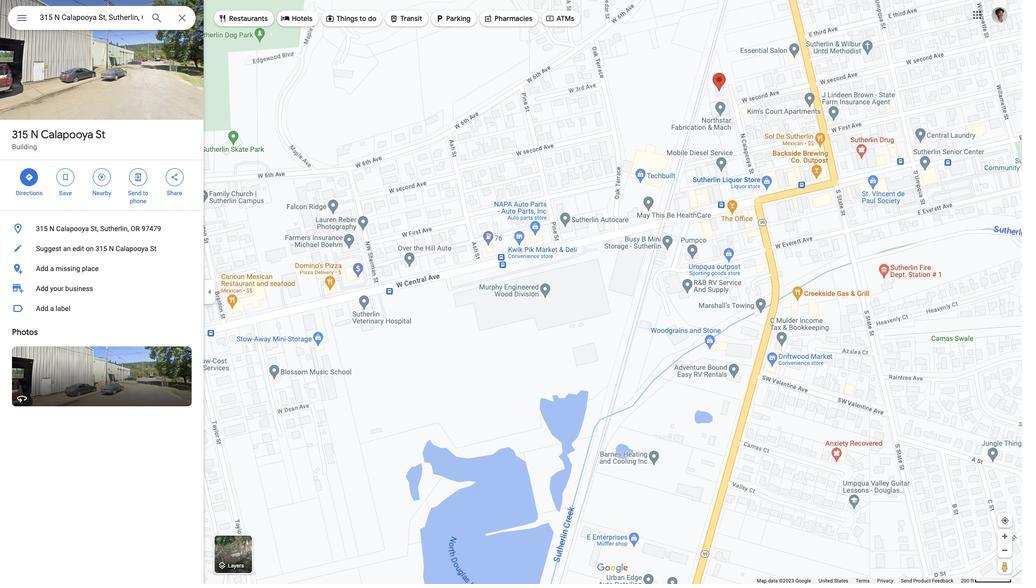 Task type: locate. For each thing, give the bounding box(es) containing it.
n up suggest
[[49, 225, 54, 233]]

calapooya
[[41, 128, 93, 142], [56, 225, 89, 233], [116, 245, 148, 253]]

terms button
[[856, 578, 870, 584]]

 pharmacies
[[484, 13, 533, 24]]

0 horizontal spatial n
[[31, 128, 39, 142]]

0 vertical spatial calapooya
[[41, 128, 93, 142]]

zoom out image
[[1002, 547, 1009, 554]]

n for st,
[[49, 225, 54, 233]]

to inside  things to do
[[360, 14, 367, 23]]

on
[[86, 245, 94, 253]]

add
[[36, 265, 48, 273], [36, 285, 48, 293], [36, 305, 48, 313]]

ft
[[971, 578, 975, 584]]

2 vertical spatial calapooya
[[116, 245, 148, 253]]

st down 97479
[[150, 245, 157, 253]]

1 horizontal spatial n
[[49, 225, 54, 233]]

0 horizontal spatial to
[[143, 190, 148, 197]]

 restaurants
[[218, 13, 268, 24]]

google
[[796, 578, 812, 584]]

0 vertical spatial st
[[96, 128, 106, 142]]

send product feedback button
[[902, 578, 954, 584]]

add for add a missing place
[[36, 265, 48, 273]]

a left missing
[[50, 265, 54, 273]]

add down suggest
[[36, 265, 48, 273]]

 search field
[[8, 6, 196, 32]]

1 horizontal spatial to
[[360, 14, 367, 23]]

97479
[[142, 225, 161, 233]]

edit
[[73, 245, 84, 253]]

st up 
[[96, 128, 106, 142]]

1 vertical spatial add
[[36, 285, 48, 293]]

send left product
[[902, 578, 913, 584]]

315 for st,
[[36, 225, 48, 233]]

n
[[31, 128, 39, 142], [49, 225, 54, 233], [109, 245, 114, 253]]


[[546, 13, 555, 24]]

2 vertical spatial 315
[[95, 245, 107, 253]]

None field
[[40, 11, 143, 23]]

0 vertical spatial n
[[31, 128, 39, 142]]

0 horizontal spatial 315
[[12, 128, 28, 142]]

n inside 315 n calapooya st building
[[31, 128, 39, 142]]

a inside button
[[50, 265, 54, 273]]

1 add from the top
[[36, 265, 48, 273]]

0 vertical spatial send
[[128, 190, 142, 197]]

calapooya for st,
[[56, 225, 89, 233]]

st,
[[91, 225, 98, 233]]

send inside button
[[902, 578, 913, 584]]

n inside button
[[49, 225, 54, 233]]

1 horizontal spatial send
[[902, 578, 913, 584]]

1 horizontal spatial st
[[150, 245, 157, 253]]

315 for st
[[12, 128, 28, 142]]

1 vertical spatial n
[[49, 225, 54, 233]]

footer
[[757, 578, 962, 584]]

0 vertical spatial add
[[36, 265, 48, 273]]

a
[[50, 265, 54, 273], [50, 305, 54, 313]]


[[16, 11, 28, 25]]

add left label
[[36, 305, 48, 313]]

2 add from the top
[[36, 285, 48, 293]]

315 up suggest
[[36, 225, 48, 233]]

add inside button
[[36, 305, 48, 313]]

0 vertical spatial to
[[360, 14, 367, 23]]

315 right on
[[95, 245, 107, 253]]

 hotels
[[281, 13, 313, 24]]

calapooya down or
[[116, 245, 148, 253]]

st
[[96, 128, 106, 142], [150, 245, 157, 253]]

1 vertical spatial 315
[[36, 225, 48, 233]]

google account: tariq douglas  
(tariq.douglas@adept.ai) image
[[992, 7, 1008, 23]]

st inside 'button'
[[150, 245, 157, 253]]

a left label
[[50, 305, 54, 313]]

315 inside button
[[36, 225, 48, 233]]

2 vertical spatial n
[[109, 245, 114, 253]]

sutherlin,
[[100, 225, 129, 233]]

1 vertical spatial a
[[50, 305, 54, 313]]

0 horizontal spatial send
[[128, 190, 142, 197]]


[[170, 172, 179, 183]]

add for add your business
[[36, 285, 48, 293]]

privacy
[[878, 578, 894, 584]]

to left do
[[360, 14, 367, 23]]

315 N Calapooya St, Sutherlin, OR 97479 field
[[8, 6, 196, 30]]

315 n calapooya st, sutherlin, or 97479
[[36, 225, 161, 233]]

to
[[360, 14, 367, 23], [143, 190, 148, 197]]

200
[[962, 578, 970, 584]]

photos
[[12, 328, 38, 338]]

1 horizontal spatial 315
[[36, 225, 48, 233]]

add inside button
[[36, 265, 48, 273]]

315
[[12, 128, 28, 142], [36, 225, 48, 233], [95, 245, 107, 253]]

business
[[65, 285, 93, 293]]

2 a from the top
[[50, 305, 54, 313]]

states
[[835, 578, 849, 584]]

2 horizontal spatial 315
[[95, 245, 107, 253]]

map data ©2023 google
[[757, 578, 812, 584]]

data
[[768, 578, 778, 584]]

a for label
[[50, 305, 54, 313]]

1 a from the top
[[50, 265, 54, 273]]

315 up building
[[12, 128, 28, 142]]

privacy button
[[878, 578, 894, 584]]

save
[[59, 190, 72, 197]]

200 ft
[[962, 578, 975, 584]]

transit
[[401, 14, 423, 23]]

a inside button
[[50, 305, 54, 313]]

1 vertical spatial calapooya
[[56, 225, 89, 233]]

to up phone on the top of the page
[[143, 190, 148, 197]]

2 vertical spatial add
[[36, 305, 48, 313]]

calapooya up an
[[56, 225, 89, 233]]

1 vertical spatial send
[[902, 578, 913, 584]]

send up phone on the top of the page
[[128, 190, 142, 197]]

label
[[56, 305, 70, 313]]

1 vertical spatial st
[[150, 245, 157, 253]]

to inside send to phone
[[143, 190, 148, 197]]

 button
[[8, 6, 36, 32]]

0 horizontal spatial st
[[96, 128, 106, 142]]

add a label
[[36, 305, 70, 313]]

show your location image
[[1001, 516, 1010, 525]]

calapooya inside 315 n calapooya st building
[[41, 128, 93, 142]]

315 n calapooya st building
[[12, 128, 106, 151]]


[[436, 13, 445, 24]]

0 vertical spatial 315
[[12, 128, 28, 142]]

a for missing
[[50, 265, 54, 273]]

add your business
[[36, 285, 93, 293]]

315 inside 315 n calapooya st building
[[12, 128, 28, 142]]

add left your
[[36, 285, 48, 293]]

send
[[128, 190, 142, 197], [902, 578, 913, 584]]

3 add from the top
[[36, 305, 48, 313]]

calapooya inside button
[[56, 225, 89, 233]]

united states button
[[819, 578, 849, 584]]

restaurants
[[229, 14, 268, 23]]


[[25, 172, 34, 183]]

n inside 'button'
[[109, 245, 114, 253]]

calapooya up the ""
[[41, 128, 93, 142]]

zoom in image
[[1002, 533, 1009, 540]]

n down sutherlin,
[[109, 245, 114, 253]]

united states
[[819, 578, 849, 584]]

2 horizontal spatial n
[[109, 245, 114, 253]]

315 n calapooya st main content
[[0, 0, 204, 584]]

1 vertical spatial to
[[143, 190, 148, 197]]

send for send to phone
[[128, 190, 142, 197]]

0 vertical spatial a
[[50, 265, 54, 273]]


[[484, 13, 493, 24]]

n up building
[[31, 128, 39, 142]]

send inside send to phone
[[128, 190, 142, 197]]

footer containing map data ©2023 google
[[757, 578, 962, 584]]



Task type: vqa. For each thing, say whether or not it's contained in the screenshot.
4401 for Dr,
no



Task type: describe. For each thing, give the bounding box(es) containing it.
map
[[757, 578, 767, 584]]

pharmacies
[[495, 14, 533, 23]]

calapooya inside 'button'
[[116, 245, 148, 253]]

actions for 315 n calapooya st region
[[0, 160, 204, 210]]

 parking
[[436, 13, 471, 24]]

calapooya for st
[[41, 128, 93, 142]]

suggest
[[36, 245, 61, 253]]

add a label button
[[0, 299, 204, 319]]

add for add a label
[[36, 305, 48, 313]]

share
[[167, 190, 182, 197]]

n for st
[[31, 128, 39, 142]]

nearby
[[92, 190, 111, 197]]

 things to do
[[326, 13, 377, 24]]

send for send product feedback
[[902, 578, 913, 584]]

suggest an edit on 315 n calapooya st button
[[0, 239, 204, 259]]

directions
[[16, 190, 43, 197]]

phone
[[130, 198, 147, 205]]

send product feedback
[[902, 578, 954, 584]]

feedback
[[933, 578, 954, 584]]

things
[[337, 14, 358, 23]]

315 n calapooya st, sutherlin, or 97479 button
[[0, 219, 204, 239]]

product
[[914, 578, 931, 584]]


[[390, 13, 399, 24]]

layers
[[228, 563, 244, 570]]

parking
[[447, 14, 471, 23]]

building
[[12, 143, 37, 151]]


[[326, 13, 335, 24]]

do
[[368, 14, 377, 23]]


[[218, 13, 227, 24]]


[[97, 172, 106, 183]]


[[281, 13, 290, 24]]


[[134, 172, 143, 183]]

united
[[819, 578, 834, 584]]

show street view coverage image
[[998, 559, 1013, 574]]

google maps element
[[0, 0, 1023, 584]]

atms
[[557, 14, 575, 23]]

place
[[82, 265, 99, 273]]

your
[[50, 285, 64, 293]]

terms
[[856, 578, 870, 584]]


[[61, 172, 70, 183]]

footer inside google maps element
[[757, 578, 962, 584]]

©2023
[[780, 578, 795, 584]]

hotels
[[292, 14, 313, 23]]

add your business link
[[0, 279, 204, 299]]

none field inside 315 n calapooya st, sutherlin, or 97479 field
[[40, 11, 143, 23]]

suggest an edit on 315 n calapooya st
[[36, 245, 157, 253]]

missing
[[56, 265, 80, 273]]

 transit
[[390, 13, 423, 24]]

send to phone
[[128, 190, 148, 205]]

add a missing place button
[[0, 259, 204, 279]]

an
[[63, 245, 71, 253]]

collapse side panel image
[[204, 287, 215, 298]]

 atms
[[546, 13, 575, 24]]

st inside 315 n calapooya st building
[[96, 128, 106, 142]]

add a missing place
[[36, 265, 99, 273]]

or
[[131, 225, 140, 233]]

200 ft button
[[962, 578, 1012, 584]]

315 inside 'button'
[[95, 245, 107, 253]]



